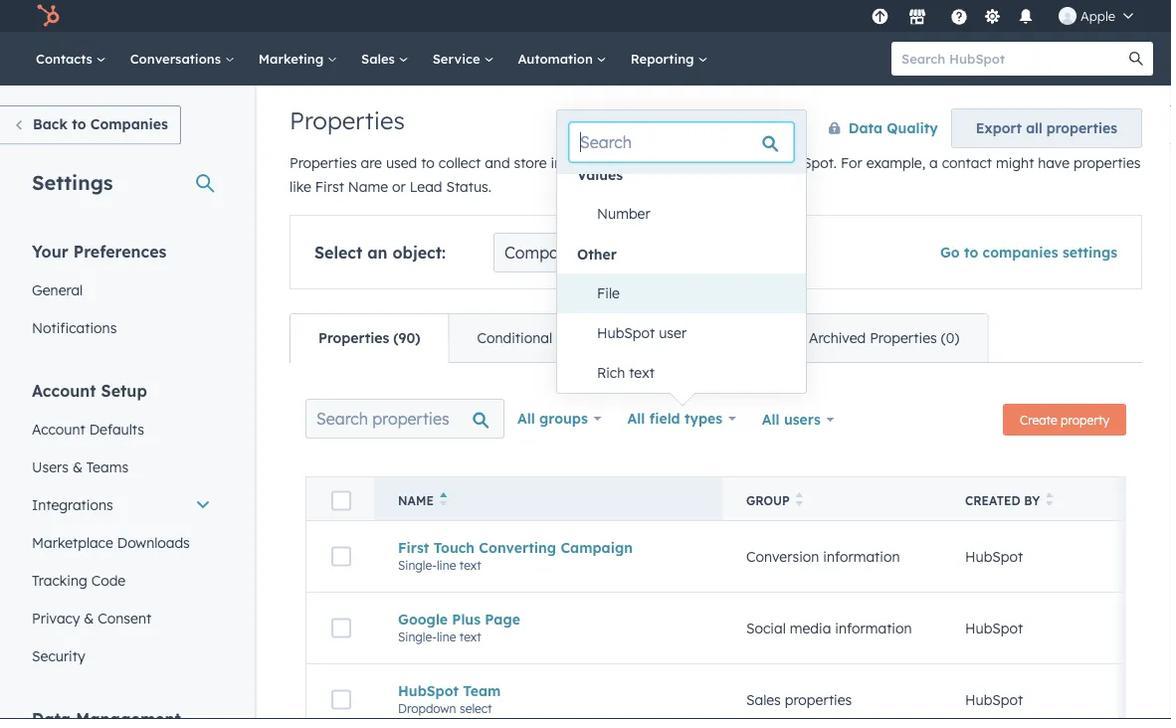 Task type: locate. For each thing, give the bounding box(es) containing it.
1 account from the top
[[32, 381, 96, 401]]

2 vertical spatial information
[[835, 620, 912, 637]]

other
[[577, 246, 617, 263]]

hubspot
[[597, 325, 655, 342], [966, 548, 1024, 566], [966, 620, 1024, 637], [398, 683, 459, 700], [966, 692, 1024, 709]]

your preferences element
[[20, 240, 223, 347]]

line down touch
[[437, 558, 456, 573]]

property inside button
[[1061, 413, 1110, 428]]

1 vertical spatial name
[[398, 494, 434, 509]]

sales for sales properties
[[747, 692, 781, 709]]

automation
[[518, 50, 597, 67]]

press to sort. element inside created by button
[[1046, 493, 1054, 510]]

first left touch
[[398, 539, 429, 557]]

0 horizontal spatial to
[[72, 115, 86, 133]]

sales down social
[[747, 692, 781, 709]]

users
[[784, 411, 821, 429]]

google
[[398, 611, 448, 628]]

all for all groups
[[518, 410, 535, 428]]

1 horizontal spatial sales
[[747, 692, 781, 709]]

2 vertical spatial text
[[460, 630, 482, 645]]

1 vertical spatial &
[[84, 610, 94, 627]]

property up rich
[[556, 329, 613, 347]]

go to companies settings button
[[941, 244, 1118, 261]]

0 horizontal spatial sales
[[361, 50, 399, 67]]

export all properties
[[976, 119, 1118, 137]]

ascending sort. press to sort descending. image
[[440, 493, 447, 507]]

created
[[966, 494, 1021, 509]]

file button
[[577, 274, 806, 314]]

integrations
[[32, 496, 113, 514]]

property right create
[[1061, 413, 1110, 428]]

0 horizontal spatial &
[[73, 458, 83, 476]]

create property button
[[1003, 404, 1127, 436]]

2 horizontal spatial all
[[762, 411, 780, 429]]

press to sort. element inside the group button
[[796, 493, 804, 510]]

help button
[[943, 0, 977, 32]]

hubspot user
[[597, 325, 687, 342]]

0 horizontal spatial first
[[315, 178, 344, 196]]

company properties
[[505, 243, 659, 263]]

groups link
[[676, 315, 780, 362]]

by
[[1025, 494, 1040, 509]]

& for users
[[73, 458, 83, 476]]

information right store
[[551, 154, 628, 172]]

1 vertical spatial to
[[421, 154, 435, 172]]

hubspot for sales properties
[[966, 692, 1024, 709]]

properties up the "like"
[[290, 154, 357, 172]]

export
[[976, 119, 1022, 137]]

like
[[290, 178, 311, 196]]

integrations button
[[20, 486, 223, 524]]

users
[[32, 458, 69, 476]]

information down the group button
[[823, 548, 900, 566]]

& for privacy
[[84, 610, 94, 627]]

1 horizontal spatial first
[[398, 539, 429, 557]]

properties (90) link
[[291, 315, 448, 362]]

properties
[[1047, 119, 1118, 137], [1074, 154, 1141, 172], [582, 243, 659, 263], [785, 692, 852, 709]]

0 horizontal spatial press to sort. element
[[796, 493, 804, 510]]

number
[[597, 205, 651, 222]]

2 single- from the top
[[398, 630, 437, 645]]

account up users
[[32, 421, 85, 438]]

all left groups
[[518, 410, 535, 428]]

name
[[348, 178, 388, 196], [398, 494, 434, 509]]

all left users
[[762, 411, 780, 429]]

text right rich
[[629, 364, 655, 382]]

properties inside properties are used to collect and store information about your records in hubspot. for example, a contact might have properties like first name or lead status.
[[1074, 154, 1141, 172]]

hubspot team button
[[398, 683, 699, 700]]

properties are used to collect and store information about your records in hubspot. for example, a contact might have properties like first name or lead status.
[[290, 154, 1141, 196]]

1 horizontal spatial &
[[84, 610, 94, 627]]

companies
[[90, 115, 168, 133]]

property for conditional
[[556, 329, 613, 347]]

marketing
[[259, 50, 328, 67]]

1 horizontal spatial press to sort. element
[[1046, 493, 1054, 510]]

2 line from the top
[[437, 630, 456, 645]]

all users button
[[749, 399, 848, 441]]

first right the "like"
[[315, 178, 344, 196]]

name left ascending sort. press to sort descending. element
[[398, 494, 434, 509]]

text inside "google plus page single-line text"
[[460, 630, 482, 645]]

contact
[[942, 154, 992, 172]]

or
[[392, 178, 406, 196]]

marketplaces image
[[909, 9, 927, 27]]

reporting
[[631, 50, 698, 67]]

properties for properties
[[290, 106, 405, 135]]

all left field
[[628, 410, 645, 428]]

converting
[[479, 539, 557, 557]]

text down touch
[[460, 558, 482, 573]]

account up "account defaults"
[[32, 381, 96, 401]]

automation link
[[506, 32, 619, 86]]

to up lead
[[421, 154, 435, 172]]

1 line from the top
[[437, 558, 456, 573]]

0 horizontal spatial property
[[556, 329, 613, 347]]

hubspot team dropdown select
[[398, 683, 501, 716]]

1 vertical spatial text
[[460, 558, 482, 573]]

list box containing values
[[557, 154, 806, 393]]

account setup
[[32, 381, 147, 401]]

properties up have
[[1047, 119, 1118, 137]]

tab panel containing all groups
[[290, 362, 1172, 720]]

select
[[315, 243, 363, 263]]

single-
[[398, 558, 437, 573], [398, 630, 437, 645]]

information inside properties are used to collect and store information about your records in hubspot. for example, a contact might have properties like first name or lead status.
[[551, 154, 628, 172]]

properties up are
[[290, 106, 405, 135]]

1 horizontal spatial all
[[628, 410, 645, 428]]

1 single- from the top
[[398, 558, 437, 573]]

line down the plus
[[437, 630, 456, 645]]

to right "go" on the right of the page
[[965, 244, 979, 261]]

sales link
[[349, 32, 421, 86]]

groups
[[540, 410, 588, 428]]

0 vertical spatial sales
[[361, 50, 399, 67]]

information right media
[[835, 620, 912, 637]]

code
[[91, 572, 126, 589]]

hubspot.
[[776, 154, 837, 172]]

properties left "(90)"
[[319, 329, 389, 347]]

general link
[[20, 271, 223, 309]]

users & teams link
[[20, 448, 223, 486]]

google plus page button
[[398, 611, 699, 628]]

to right "back"
[[72, 115, 86, 133]]

list box
[[557, 154, 806, 393]]

1 vertical spatial sales
[[747, 692, 781, 709]]

created by
[[966, 494, 1040, 509]]

bob builder image
[[1059, 7, 1077, 25]]

1 horizontal spatial name
[[398, 494, 434, 509]]

notifications button
[[1009, 0, 1043, 32]]

1 vertical spatial line
[[437, 630, 456, 645]]

name inside properties are used to collect and store information about your records in hubspot. for example, a contact might have properties like first name or lead status.
[[348, 178, 388, 196]]

values
[[577, 166, 623, 184]]

property for create
[[1061, 413, 1110, 428]]

text down the plus
[[460, 630, 482, 645]]

social media information
[[747, 620, 912, 637]]

in
[[761, 154, 772, 172]]

marketplace
[[32, 534, 113, 551]]

name down are
[[348, 178, 388, 196]]

properties
[[290, 106, 405, 135], [290, 154, 357, 172], [319, 329, 389, 347], [870, 329, 937, 347]]

0 vertical spatial &
[[73, 458, 83, 476]]

press to sort. image
[[796, 493, 804, 507]]

0 vertical spatial account
[[32, 381, 96, 401]]

2 horizontal spatial to
[[965, 244, 979, 261]]

created by button
[[942, 477, 1121, 521]]

all for all field types
[[628, 410, 645, 428]]

upgrade image
[[871, 8, 889, 26]]

consent
[[98, 610, 151, 627]]

privacy & consent link
[[20, 600, 223, 638]]

user
[[659, 325, 687, 342]]

property
[[556, 329, 613, 347], [1061, 413, 1110, 428]]

0 vertical spatial property
[[556, 329, 613, 347]]

sales left service
[[361, 50, 399, 67]]

go to companies settings
[[941, 244, 1118, 261]]

select
[[460, 702, 492, 716]]

0 vertical spatial to
[[72, 115, 86, 133]]

1 vertical spatial single-
[[398, 630, 437, 645]]

all field types
[[628, 410, 723, 428]]

1 press to sort. element from the left
[[796, 493, 804, 510]]

tracking
[[32, 572, 87, 589]]

account for account defaults
[[32, 421, 85, 438]]

1 vertical spatial information
[[823, 548, 900, 566]]

2 account from the top
[[32, 421, 85, 438]]

properties down the number
[[582, 243, 659, 263]]

properties right have
[[1074, 154, 1141, 172]]

sales for sales
[[361, 50, 399, 67]]

press to sort. element
[[796, 493, 804, 510], [1046, 493, 1054, 510]]

0 vertical spatial line
[[437, 558, 456, 573]]

tab panel
[[290, 362, 1172, 720]]

& right users
[[73, 458, 83, 476]]

0 vertical spatial information
[[551, 154, 628, 172]]

0 vertical spatial text
[[629, 364, 655, 382]]

your preferences
[[32, 241, 167, 261]]

line
[[437, 558, 456, 573], [437, 630, 456, 645]]

0 horizontal spatial name
[[348, 178, 388, 196]]

security
[[32, 648, 85, 665]]

data quality button
[[808, 109, 940, 148]]

all for all users
[[762, 411, 780, 429]]

notifications image
[[1017, 9, 1035, 27]]

apple
[[1081, 7, 1116, 24]]

properties for properties (90)
[[319, 329, 389, 347]]

1 vertical spatial first
[[398, 539, 429, 557]]

press to sort. element right by on the right bottom of the page
[[1046, 493, 1054, 510]]

group button
[[723, 477, 942, 521]]

properties inside properties are used to collect and store information about your records in hubspot. for example, a contact might have properties like first name or lead status.
[[290, 154, 357, 172]]

conditional property logic link
[[448, 315, 676, 362]]

line inside "google plus page single-line text"
[[437, 630, 456, 645]]

first touch converting campaign button
[[398, 539, 699, 557]]

single- down google
[[398, 630, 437, 645]]

tab list
[[290, 314, 989, 363]]

0 vertical spatial name
[[348, 178, 388, 196]]

conditional
[[477, 329, 553, 347]]

about
[[632, 154, 671, 172]]

all field types button
[[615, 399, 749, 439]]

hubspot for social media information
[[966, 620, 1024, 637]]

text inside rich text button
[[629, 364, 655, 382]]

2 vertical spatial to
[[965, 244, 979, 261]]

account defaults link
[[20, 411, 223, 448]]

hubspot for conversion information
[[966, 548, 1024, 566]]

plus
[[452, 611, 481, 628]]

1 vertical spatial property
[[1061, 413, 1110, 428]]

1 horizontal spatial to
[[421, 154, 435, 172]]

0 horizontal spatial all
[[518, 410, 535, 428]]

single- down touch
[[398, 558, 437, 573]]

to for back
[[72, 115, 86, 133]]

back to companies link
[[0, 106, 181, 145]]

0 vertical spatial first
[[315, 178, 344, 196]]

0 vertical spatial single-
[[398, 558, 437, 573]]

& right privacy
[[84, 610, 94, 627]]

2 press to sort. element from the left
[[1046, 493, 1054, 510]]

1 vertical spatial account
[[32, 421, 85, 438]]

lead
[[410, 178, 443, 196]]

1 horizontal spatial property
[[1061, 413, 1110, 428]]

a
[[930, 154, 938, 172]]

preferences
[[73, 241, 167, 261]]

first touch converting campaign single-line text
[[398, 539, 633, 573]]

press to sort. element right group
[[796, 493, 804, 510]]



Task type: vqa. For each thing, say whether or not it's contained in the screenshot.
banner
no



Task type: describe. For each thing, give the bounding box(es) containing it.
company properties button
[[494, 233, 745, 273]]

settings
[[1063, 244, 1118, 261]]

google plus page single-line text
[[398, 611, 521, 645]]

service
[[433, 50, 484, 67]]

other button
[[557, 238, 806, 271]]

store
[[514, 154, 547, 172]]

ascending sort. press to sort descending. element
[[440, 493, 447, 510]]

conversations
[[130, 50, 225, 67]]

to inside properties are used to collect and store information about your records in hubspot. for example, a contact might have properties like first name or lead status.
[[421, 154, 435, 172]]

apple button
[[1047, 0, 1146, 32]]

marketplace downloads link
[[20, 524, 223, 562]]

name button
[[374, 477, 723, 521]]

all
[[1026, 119, 1043, 137]]

settings image
[[984, 8, 1002, 26]]

apple menu
[[866, 0, 1148, 32]]

upgrade link
[[868, 5, 893, 26]]

your
[[32, 241, 68, 261]]

conversion information
[[747, 548, 900, 566]]

dropdown
[[398, 702, 456, 716]]

press to sort. image
[[1046, 493, 1054, 507]]

and
[[485, 154, 510, 172]]

downloads
[[117, 534, 190, 551]]

name inside button
[[398, 494, 434, 509]]

press to sort. element for created by
[[1046, 493, 1054, 510]]

conditional property logic
[[477, 329, 648, 347]]

users & teams
[[32, 458, 129, 476]]

team
[[463, 683, 501, 700]]

quality
[[887, 119, 939, 137]]

press to sort. element for group
[[796, 493, 804, 510]]

marketplaces button
[[897, 0, 939, 32]]

properties left (0)
[[870, 329, 937, 347]]

archived properties (0)
[[809, 329, 960, 347]]

help image
[[951, 9, 969, 27]]

single- inside first touch converting campaign single-line text
[[398, 558, 437, 573]]

collect
[[439, 154, 481, 172]]

example,
[[867, 154, 926, 172]]

(0)
[[941, 329, 960, 347]]

touch
[[434, 539, 475, 557]]

first inside first touch converting campaign single-line text
[[398, 539, 429, 557]]

hubspot image
[[36, 4, 60, 28]]

are
[[361, 154, 382, 172]]

contacts
[[36, 50, 96, 67]]

company
[[505, 243, 577, 263]]

Search search field
[[569, 122, 794, 162]]

back
[[33, 115, 68, 133]]

notifications
[[32, 319, 117, 336]]

data
[[849, 119, 883, 137]]

hubspot inside hubspot user button
[[597, 325, 655, 342]]

number button
[[577, 194, 806, 234]]

properties inside popup button
[[582, 243, 659, 263]]

account for account setup
[[32, 381, 96, 401]]

service link
[[421, 32, 506, 86]]

all groups button
[[505, 399, 615, 439]]

search button
[[1120, 42, 1154, 76]]

for
[[841, 154, 863, 172]]

social
[[747, 620, 786, 637]]

used
[[386, 154, 417, 172]]

search image
[[1130, 52, 1144, 66]]

setup
[[101, 381, 147, 401]]

data quality
[[849, 119, 939, 137]]

privacy & consent
[[32, 610, 151, 627]]

general
[[32, 281, 83, 299]]

account setup element
[[20, 380, 223, 675]]

properties inside button
[[1047, 119, 1118, 137]]

group
[[747, 494, 790, 509]]

conversion
[[747, 548, 820, 566]]

export all properties button
[[952, 109, 1143, 148]]

field
[[650, 410, 680, 428]]

properties down media
[[785, 692, 852, 709]]

hubspot inside hubspot team dropdown select
[[398, 683, 459, 700]]

first inside properties are used to collect and store information about your records in hubspot. for example, a contact might have properties like first name or lead status.
[[315, 178, 344, 196]]

marketing link
[[247, 32, 349, 86]]

security link
[[20, 638, 223, 675]]

to for go
[[965, 244, 979, 261]]

records
[[708, 154, 757, 172]]

all groups
[[518, 410, 588, 428]]

media
[[790, 620, 832, 637]]

rich
[[597, 364, 625, 382]]

settings
[[32, 170, 113, 195]]

marketplace downloads
[[32, 534, 190, 551]]

text inside first touch converting campaign single-line text
[[460, 558, 482, 573]]

properties for properties are used to collect and store information about your records in hubspot. for example, a contact might have properties like first name or lead status.
[[290, 154, 357, 172]]

rich text button
[[577, 353, 806, 393]]

line inside first touch converting campaign single-line text
[[437, 558, 456, 573]]

single- inside "google plus page single-line text"
[[398, 630, 437, 645]]

Search HubSpot search field
[[892, 42, 1136, 76]]

go
[[941, 244, 960, 261]]

tab list containing properties (90)
[[290, 314, 989, 363]]

settings link
[[980, 5, 1005, 26]]

archived
[[809, 329, 866, 347]]

tracking code
[[32, 572, 126, 589]]

Search search field
[[306, 399, 505, 439]]

tracking code link
[[20, 562, 223, 600]]

create property
[[1020, 413, 1110, 428]]

types
[[685, 410, 723, 428]]

properties (90)
[[319, 329, 421, 347]]

groups
[[705, 329, 753, 347]]

contacts link
[[24, 32, 118, 86]]



